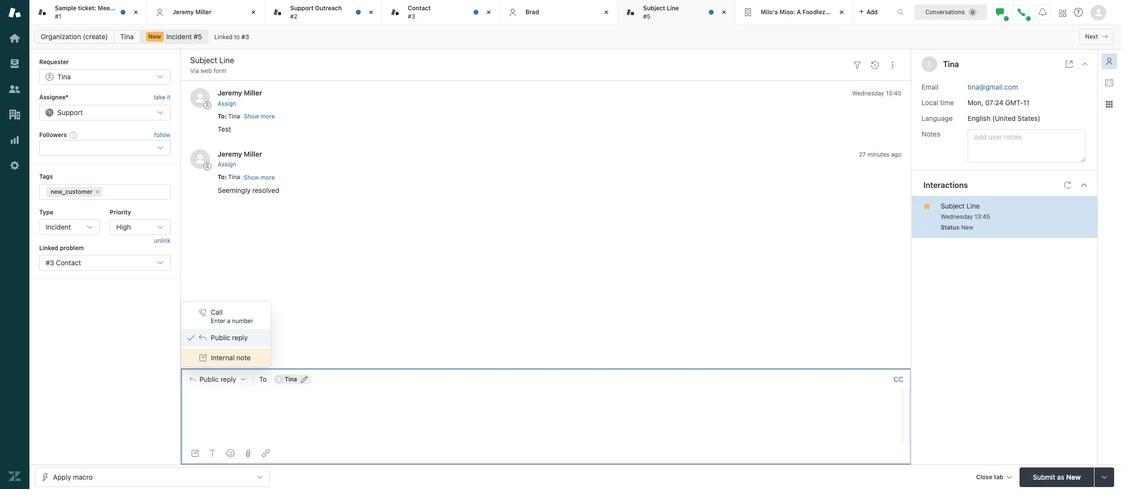 Task type: locate. For each thing, give the bounding box(es) containing it.
avatar image
[[190, 88, 210, 108], [190, 150, 210, 169]]

tina down requester
[[57, 73, 71, 81]]

0 horizontal spatial line
[[667, 4, 679, 12]]

tab containing support outreach
[[265, 0, 383, 25]]

events image
[[871, 61, 879, 69]]

tina
[[120, 32, 134, 41], [943, 60, 959, 69], [57, 73, 71, 81], [228, 113, 240, 120], [228, 174, 240, 181], [285, 376, 297, 383]]

2 : from the top
[[225, 174, 227, 181]]

1 vertical spatial jeremy
[[218, 89, 242, 97]]

: for seemingly resolved
[[225, 174, 227, 181]]

close image
[[131, 7, 141, 17], [249, 7, 258, 17], [484, 7, 494, 17], [837, 7, 847, 17]]

0 vertical spatial line
[[667, 4, 679, 12]]

show inside to : tina show more test
[[244, 113, 259, 120]]

assignee* element
[[39, 105, 171, 121]]

: up the seemingly
[[225, 174, 227, 181]]

1 vertical spatial wednesday
[[941, 213, 973, 220]]

admin image
[[8, 159, 21, 172]]

assign up the seemingly
[[218, 161, 236, 168]]

1 horizontal spatial #5
[[643, 13, 651, 20]]

0 vertical spatial #3
[[408, 13, 415, 20]]

problem
[[60, 245, 84, 252]]

states)
[[1018, 114, 1041, 122]]

line inside subject line wednesday 13:45 status new
[[967, 202, 980, 210]]

13:45 inside conversationlabel log
[[886, 90, 902, 97]]

to inside to : tina show more seemingly resolved
[[218, 174, 225, 181]]

1 vertical spatial public reply
[[200, 376, 236, 384]]

new down wednesday 13:45 text field
[[961, 224, 974, 231]]

new_customer
[[51, 188, 93, 195]]

close image left brad
[[484, 7, 494, 17]]

to left tina@gmail.com icon
[[259, 376, 267, 384]]

next button
[[1080, 29, 1114, 45]]

to for to : tina show more seemingly resolved
[[218, 174, 225, 181]]

#3 inside contact #3
[[408, 13, 415, 20]]

2 assign button from the top
[[218, 161, 236, 169]]

assign button
[[218, 99, 236, 108], [218, 161, 236, 169]]

show for seemingly
[[244, 174, 259, 181]]

support
[[290, 4, 314, 12], [57, 108, 83, 117]]

Subject field
[[188, 54, 847, 66]]

public down enter
[[211, 334, 230, 342]]

miller up to : tina show more seemingly resolved at the top of page
[[244, 150, 262, 158]]

0 horizontal spatial linked
[[39, 245, 58, 252]]

2 vertical spatial to
[[259, 376, 267, 384]]

1 show from the top
[[244, 113, 259, 120]]

#3
[[408, 13, 415, 20], [242, 33, 249, 41], [46, 259, 54, 267]]

assign for test
[[218, 100, 236, 107]]

2 horizontal spatial #3
[[408, 13, 415, 20]]

jeremy down test
[[218, 150, 242, 158]]

1 vertical spatial linked
[[39, 245, 58, 252]]

seemingly
[[218, 186, 251, 195]]

close image left add dropdown button
[[837, 7, 847, 17]]

customers image
[[8, 83, 21, 96]]

27 minutes ago
[[859, 151, 902, 158]]

macro
[[73, 473, 93, 482]]

close tab
[[977, 474, 1004, 481]]

1 vertical spatial assign button
[[218, 161, 236, 169]]

tina link
[[114, 30, 140, 44]]

tina up test
[[228, 113, 240, 120]]

4 tab from the left
[[618, 0, 736, 25]]

1 vertical spatial new
[[961, 224, 974, 231]]

cc
[[894, 376, 904, 384]]

public
[[211, 334, 230, 342], [200, 376, 219, 384]]

2 show from the top
[[244, 174, 259, 181]]

0 vertical spatial incident
[[166, 32, 192, 41]]

incident down type
[[46, 223, 71, 231]]

assign button up test
[[218, 99, 236, 108]]

jeremy miller link down test
[[218, 150, 262, 158]]

: up test
[[225, 113, 227, 120]]

new right as
[[1067, 473, 1081, 482]]

4 close image from the left
[[837, 7, 847, 17]]

show inside to : tina show more seemingly resolved
[[244, 174, 259, 181]]

#3 inside secondary element
[[242, 33, 249, 41]]

1 vertical spatial to
[[218, 174, 225, 181]]

jeremy
[[173, 8, 194, 16], [218, 89, 242, 97], [218, 150, 242, 158]]

sample ticket: meet the ticket #1
[[55, 4, 141, 20]]

sample
[[55, 4, 76, 12]]

0 vertical spatial assign button
[[218, 99, 236, 108]]

ticket
[[125, 4, 141, 12]]

to for to
[[259, 376, 267, 384]]

linked inside secondary element
[[214, 33, 233, 41]]

0 horizontal spatial new
[[148, 33, 161, 40]]

1 : from the top
[[225, 113, 227, 120]]

assignee*
[[39, 94, 68, 101]]

0 vertical spatial jeremy miller link
[[218, 89, 262, 97]]

1 horizontal spatial 13:45
[[975, 213, 990, 220]]

format text image
[[209, 450, 217, 458]]

line
[[667, 4, 679, 12], [967, 202, 980, 210]]

07:24
[[986, 98, 1004, 107]]

more inside to : tina show more test
[[261, 113, 275, 120]]

2 close image from the left
[[249, 7, 258, 17]]

0 vertical spatial wednesday
[[852, 90, 885, 97]]

1 vertical spatial more
[[261, 174, 275, 181]]

1 vertical spatial subject
[[941, 202, 965, 210]]

notes
[[922, 130, 941, 138]]

requester
[[39, 58, 69, 66]]

public down internal
[[200, 376, 219, 384]]

2 vertical spatial new
[[1067, 473, 1081, 482]]

minutes
[[868, 151, 890, 158]]

tina down ticket
[[120, 32, 134, 41]]

1 vertical spatial line
[[967, 202, 980, 210]]

0 vertical spatial new
[[148, 33, 161, 40]]

add link (cmd k) image
[[262, 450, 270, 458]]

0 vertical spatial assign
[[218, 100, 236, 107]]

0 vertical spatial subject
[[643, 4, 665, 12]]

Public reply composer text field
[[185, 390, 900, 411]]

0 vertical spatial show more button
[[244, 112, 275, 121]]

0 vertical spatial :
[[225, 113, 227, 120]]

1 horizontal spatial subject
[[941, 202, 965, 210]]

1 assign button from the top
[[218, 99, 236, 108]]

line inside subject line #5
[[667, 4, 679, 12]]

0 horizontal spatial incident
[[46, 223, 71, 231]]

1 horizontal spatial incident
[[166, 32, 192, 41]]

incident inside popup button
[[46, 223, 71, 231]]

avatar image for seemingly resolved
[[190, 150, 210, 169]]

1 horizontal spatial line
[[967, 202, 980, 210]]

subject for subject line #5
[[643, 4, 665, 12]]

1 vertical spatial 13:45
[[975, 213, 990, 220]]

insert emojis image
[[227, 450, 234, 458]]

user image
[[927, 61, 933, 67], [928, 62, 932, 67]]

jeremy miller link down form
[[218, 89, 262, 97]]

1 vertical spatial incident
[[46, 223, 71, 231]]

0 vertical spatial avatar image
[[190, 88, 210, 108]]

1 vertical spatial jeremy miller link
[[218, 150, 262, 158]]

miller for seemingly
[[244, 150, 262, 158]]

get help image
[[1074, 8, 1083, 17]]

close image inside the brad "tab"
[[602, 7, 612, 17]]

1 vertical spatial contact
[[56, 259, 81, 267]]

milo's
[[761, 8, 778, 16]]

jeremy for test
[[218, 89, 242, 97]]

1 vertical spatial show more button
[[244, 173, 275, 182]]

wednesday down events icon
[[852, 90, 885, 97]]

1 horizontal spatial #3
[[242, 33, 249, 41]]

#3 inside linked problem "element"
[[46, 259, 54, 267]]

jeremy up incident #5
[[173, 8, 194, 16]]

0 horizontal spatial support
[[57, 108, 83, 117]]

close image inside jeremy miller tab
[[249, 7, 258, 17]]

1 jeremy miller link from the top
[[218, 89, 262, 97]]

assign
[[218, 100, 236, 107], [218, 161, 236, 168]]

note
[[237, 354, 251, 362]]

0 vertical spatial miller
[[195, 8, 212, 16]]

incident
[[166, 32, 192, 41], [46, 223, 71, 231]]

0 vertical spatial public
[[211, 334, 230, 342]]

2 jeremy miller assign from the top
[[218, 150, 262, 168]]

apply
[[53, 473, 71, 482]]

0 vertical spatial show
[[244, 113, 259, 120]]

2 vertical spatial #3
[[46, 259, 54, 267]]

show more button
[[244, 112, 275, 121], [244, 173, 275, 182]]

2 vertical spatial miller
[[244, 150, 262, 158]]

show
[[244, 113, 259, 120], [244, 174, 259, 181]]

2 avatar image from the top
[[190, 150, 210, 169]]

1 vertical spatial #3
[[242, 33, 249, 41]]

assign button up the seemingly
[[218, 161, 236, 169]]

public reply down internal
[[200, 376, 236, 384]]

more
[[261, 113, 275, 120], [261, 174, 275, 181]]

more for seemingly resolved
[[261, 174, 275, 181]]

close image right "view more details" image
[[1081, 60, 1089, 68]]

linked problem element
[[39, 256, 171, 271]]

miller
[[195, 8, 212, 16], [244, 89, 262, 97], [244, 150, 262, 158]]

follow button
[[154, 131, 171, 140]]

outreach
[[315, 4, 342, 12]]

wednesday 13:45
[[852, 90, 902, 97]]

2 vertical spatial jeremy
[[218, 150, 242, 158]]

: inside to : tina show more test
[[225, 113, 227, 120]]

public inside menu item
[[211, 334, 230, 342]]

1 jeremy miller assign from the top
[[218, 89, 262, 107]]

jeremy for seemingly resolved
[[218, 150, 242, 158]]

1 vertical spatial support
[[57, 108, 83, 117]]

0 horizontal spatial wednesday
[[852, 90, 885, 97]]

jeremy inside tab
[[173, 8, 194, 16]]

0 vertical spatial public reply
[[211, 334, 248, 342]]

tina up the seemingly
[[228, 174, 240, 181]]

0 vertical spatial #5
[[643, 13, 651, 20]]

milo's miso: a foodlez subsidiary
[[761, 8, 858, 16]]

view more details image
[[1066, 60, 1073, 68]]

type
[[39, 209, 53, 216]]

jeremy miller assign up to : tina show more seemingly resolved at the top of page
[[218, 150, 262, 168]]

miller up to : tina show more test at top left
[[244, 89, 262, 97]]

0 horizontal spatial #3
[[46, 259, 54, 267]]

line for subject line wednesday 13:45 status new
[[967, 202, 980, 210]]

views image
[[8, 57, 21, 70]]

support inside assignee* element
[[57, 108, 83, 117]]

mon, 07:24 gmt-11
[[968, 98, 1030, 107]]

high
[[116, 223, 131, 231]]

: inside to : tina show more seemingly resolved
[[225, 174, 227, 181]]

27
[[859, 151, 866, 158]]

jeremy miller assign up to : tina show more test at top left
[[218, 89, 262, 107]]

new right tina link
[[148, 33, 161, 40]]

incident down jeremy miller
[[166, 32, 192, 41]]

support down 'assignee*'
[[57, 108, 83, 117]]

0 vertical spatial reply
[[232, 334, 248, 342]]

1 vertical spatial :
[[225, 174, 227, 181]]

support up #2
[[290, 4, 314, 12]]

public reply inside menu item
[[211, 334, 248, 342]]

1 vertical spatial #5
[[194, 32, 202, 41]]

2 assign from the top
[[218, 161, 236, 168]]

1 horizontal spatial wednesday
[[941, 213, 973, 220]]

displays possible ticket submission types image
[[1101, 474, 1109, 482]]

assign button for test
[[218, 99, 236, 108]]

notifications image
[[1039, 8, 1047, 16]]

organization
[[41, 32, 81, 41]]

as
[[1057, 473, 1065, 482]]

miller up incident #5
[[195, 8, 212, 16]]

tina right tina@gmail.com icon
[[285, 376, 297, 383]]

0 vertical spatial jeremy miller assign
[[218, 89, 262, 107]]

linked up #3 contact
[[39, 245, 58, 252]]

incident #5
[[166, 32, 202, 41]]

reply down internal note menu item
[[221, 376, 236, 384]]

wednesday up status
[[941, 213, 973, 220]]

2 more from the top
[[261, 174, 275, 181]]

0 vertical spatial 13:45
[[886, 90, 902, 97]]

tina inside to : tina show more seemingly resolved
[[228, 174, 240, 181]]

0 horizontal spatial 13:45
[[886, 90, 902, 97]]

close image
[[366, 7, 376, 17], [602, 7, 612, 17], [719, 7, 729, 17], [1081, 60, 1089, 68]]

(united
[[993, 114, 1016, 122]]

1 horizontal spatial linked
[[214, 33, 233, 41]]

incident inside secondary element
[[166, 32, 192, 41]]

2 show more button from the top
[[244, 173, 275, 182]]

0 vertical spatial more
[[261, 113, 275, 120]]

tab containing sample ticket: meet the ticket
[[29, 0, 147, 25]]

tab
[[29, 0, 147, 25], [265, 0, 383, 25], [383, 0, 500, 25], [618, 0, 736, 25]]

public reply down a
[[211, 334, 248, 342]]

via
[[190, 67, 199, 75]]

to : tina show more test
[[218, 113, 275, 133]]

interactions
[[924, 181, 968, 190]]

show more button for seemingly
[[244, 173, 275, 182]]

internal note
[[211, 354, 251, 362]]

0 vertical spatial support
[[290, 4, 314, 12]]

0 horizontal spatial #5
[[194, 32, 202, 41]]

1 tab from the left
[[29, 0, 147, 25]]

1 vertical spatial show
[[244, 174, 259, 181]]

subject inside subject line wednesday 13:45 status new
[[941, 202, 965, 210]]

language
[[922, 114, 953, 122]]

support inside the support outreach #2
[[290, 4, 314, 12]]

1 vertical spatial reply
[[221, 376, 236, 384]]

miller for test
[[244, 89, 262, 97]]

to up test
[[218, 113, 225, 120]]

more inside to : tina show more seemingly resolved
[[261, 174, 275, 181]]

0 horizontal spatial contact
[[56, 259, 81, 267]]

take
[[154, 94, 165, 101]]

linked for linked problem
[[39, 245, 58, 252]]

close image right the
[[131, 7, 141, 17]]

1 horizontal spatial support
[[290, 4, 314, 12]]

1 assign from the top
[[218, 100, 236, 107]]

to
[[218, 113, 225, 120], [218, 174, 225, 181], [259, 376, 267, 384]]

Wednesday 13:45 text field
[[941, 213, 990, 220]]

1 avatar image from the top
[[190, 88, 210, 108]]

jeremy miller assign for seemingly
[[218, 150, 262, 168]]

0 horizontal spatial subject
[[643, 4, 665, 12]]

assign for seemingly resolved
[[218, 161, 236, 168]]

3 tab from the left
[[383, 0, 500, 25]]

linked to #3
[[214, 33, 249, 41]]

0 vertical spatial jeremy
[[173, 8, 194, 16]]

0 vertical spatial contact
[[408, 4, 431, 12]]

tina up "time"
[[943, 60, 959, 69]]

#2
[[290, 13, 298, 20]]

close image up secondary element
[[602, 7, 612, 17]]

0 vertical spatial linked
[[214, 33, 233, 41]]

2 tab from the left
[[265, 0, 383, 25]]

wednesday
[[852, 90, 885, 97], [941, 213, 973, 220]]

to up the seemingly
[[218, 174, 225, 181]]

1 horizontal spatial contact
[[408, 4, 431, 12]]

(create)
[[83, 32, 108, 41]]

reply down number
[[232, 334, 248, 342]]

tabs tab list
[[29, 0, 887, 25]]

linked left to
[[214, 33, 233, 41]]

milo's miso: a foodlez subsidiary tab
[[736, 0, 858, 25]]

2 jeremy miller link from the top
[[218, 150, 262, 158]]

mon,
[[968, 98, 984, 107]]

to inside to : tina show more test
[[218, 113, 225, 120]]

#5
[[643, 13, 651, 20], [194, 32, 202, 41]]

1 vertical spatial public
[[200, 376, 219, 384]]

remove image
[[95, 189, 101, 195]]

tab
[[994, 474, 1004, 481]]

2 horizontal spatial new
[[1067, 473, 1081, 482]]

close image up linked to #3
[[249, 7, 258, 17]]

1 vertical spatial miller
[[244, 89, 262, 97]]

miso:
[[780, 8, 796, 16]]

new inside subject line wednesday 13:45 status new
[[961, 224, 974, 231]]

support outreach #2
[[290, 4, 342, 20]]

1 horizontal spatial new
[[961, 224, 974, 231]]

1 vertical spatial jeremy miller assign
[[218, 150, 262, 168]]

assign up test
[[218, 100, 236, 107]]

close image inside milo's miso: a foodlez subsidiary tab
[[837, 7, 847, 17]]

1 show more button from the top
[[244, 112, 275, 121]]

subject inside subject line #5
[[643, 4, 665, 12]]

1 vertical spatial avatar image
[[190, 150, 210, 169]]

1 vertical spatial assign
[[218, 161, 236, 168]]

jeremy down form
[[218, 89, 242, 97]]

Wednesday 13:45 text field
[[852, 90, 902, 97]]

0 vertical spatial to
[[218, 113, 225, 120]]

1 more from the top
[[261, 113, 275, 120]]

zendesk support image
[[8, 6, 21, 19]]



Task type: vqa. For each thing, say whether or not it's contained in the screenshot.


Task type: describe. For each thing, give the bounding box(es) containing it.
number
[[232, 318, 253, 325]]

wednesday inside subject line wednesday 13:45 status new
[[941, 213, 973, 220]]

local time
[[922, 98, 954, 107]]

internal
[[211, 354, 235, 362]]

high button
[[110, 220, 171, 235]]

assign button for seemingly resolved
[[218, 161, 236, 169]]

priority
[[110, 209, 131, 216]]

to : tina show more seemingly resolved
[[218, 174, 279, 195]]

submit as new
[[1033, 473, 1081, 482]]

contact inside linked problem "element"
[[56, 259, 81, 267]]

show for test
[[244, 113, 259, 120]]

incident for incident #5
[[166, 32, 192, 41]]

public reply inside popup button
[[200, 376, 236, 384]]

close image right outreach
[[366, 7, 376, 17]]

requester element
[[39, 69, 171, 85]]

tags
[[39, 173, 53, 181]]

contact inside tabs tab list
[[408, 4, 431, 12]]

wednesday inside conversationlabel log
[[852, 90, 885, 97]]

add attachment image
[[244, 450, 252, 458]]

tab containing subject line
[[618, 0, 736, 25]]

1 close image from the left
[[131, 7, 141, 17]]

secondary element
[[29, 27, 1122, 47]]

subject for subject line wednesday 13:45 status new
[[941, 202, 965, 210]]

tina@gmail.com image
[[275, 376, 283, 384]]

3 close image from the left
[[484, 7, 494, 17]]

followers element
[[39, 140, 171, 156]]

meet
[[98, 4, 112, 12]]

to
[[234, 33, 240, 41]]

info on adding followers image
[[70, 131, 78, 139]]

button displays agent's chat status as online. image
[[996, 8, 1004, 16]]

organization (create) button
[[34, 30, 114, 44]]

jeremy miller
[[173, 8, 212, 16]]

brad tab
[[500, 0, 618, 25]]

knowledge image
[[1106, 79, 1114, 87]]

draft mode image
[[191, 450, 199, 458]]

tina inside requester "element"
[[57, 73, 71, 81]]

ago
[[892, 151, 902, 158]]

internal note menu item
[[181, 350, 271, 367]]

show more button for test
[[244, 112, 275, 121]]

jeremy miller tab
[[147, 0, 265, 25]]

reply inside popup button
[[221, 376, 236, 384]]

foodlez
[[803, 8, 826, 16]]

enter
[[211, 318, 226, 325]]

next
[[1086, 33, 1098, 40]]

#5 inside secondary element
[[194, 32, 202, 41]]

subsidiary
[[827, 8, 858, 16]]

email
[[922, 83, 939, 91]]

new inside secondary element
[[148, 33, 161, 40]]

conversations
[[926, 8, 965, 15]]

subject line wednesday 13:45 status new
[[941, 202, 990, 231]]

#5 inside subject line #5
[[643, 13, 651, 20]]

support for support
[[57, 108, 83, 117]]

reporting image
[[8, 134, 21, 147]]

apps image
[[1106, 101, 1114, 108]]

organizations image
[[8, 108, 21, 121]]

miller inside tab
[[195, 8, 212, 16]]

support for support outreach #2
[[290, 4, 314, 12]]

call menu item
[[181, 304, 271, 329]]

subject line #5
[[643, 4, 679, 20]]

ticket actions image
[[889, 61, 897, 69]]

zendesk products image
[[1060, 10, 1067, 16]]

follow
[[154, 131, 171, 139]]

linked problem
[[39, 245, 84, 252]]

Add user notes text field
[[968, 129, 1086, 163]]

ticket:
[[78, 4, 96, 12]]

conversations button
[[915, 4, 988, 20]]

organization (create)
[[41, 32, 108, 41]]

jeremy miller link for test
[[218, 89, 262, 97]]

call enter a number
[[211, 308, 253, 325]]

reply inside menu item
[[232, 334, 248, 342]]

english (united states)
[[968, 114, 1041, 122]]

close image left milo's
[[719, 7, 729, 17]]

cc button
[[894, 376, 904, 384]]

filter image
[[854, 61, 862, 69]]

resolved
[[252, 186, 279, 195]]

add button
[[853, 0, 884, 24]]

brad
[[526, 8, 539, 16]]

avatar image for test
[[190, 88, 210, 108]]

tina@gmail.com
[[968, 83, 1018, 91]]

web
[[201, 67, 212, 75]]

customer context image
[[1106, 57, 1114, 65]]

11
[[1024, 98, 1030, 107]]

close tab button
[[972, 468, 1016, 489]]

via web form
[[190, 67, 227, 75]]

get started image
[[8, 32, 21, 45]]

jeremy miller link for seemingly
[[218, 150, 262, 158]]

submit
[[1033, 473, 1056, 482]]

local
[[922, 98, 939, 107]]

test
[[218, 125, 231, 133]]

take it button
[[154, 93, 171, 103]]

conversationlabel log
[[180, 81, 912, 369]]

#3 contact
[[46, 259, 81, 267]]

it
[[167, 94, 171, 101]]

gmt-
[[1006, 98, 1024, 107]]

english
[[968, 114, 991, 122]]

contact #3
[[408, 4, 431, 20]]

incident for incident
[[46, 223, 71, 231]]

add
[[867, 8, 878, 15]]

hide composer image
[[542, 365, 550, 373]]

public reply menu item
[[181, 329, 271, 347]]

linked for linked to #3
[[214, 33, 233, 41]]

close
[[977, 474, 993, 481]]

public inside popup button
[[200, 376, 219, 384]]

time
[[941, 98, 954, 107]]

edit user image
[[301, 377, 308, 383]]

zendesk image
[[8, 471, 21, 484]]

more for test
[[261, 113, 275, 120]]

line for subject line #5
[[667, 4, 679, 12]]

: for test
[[225, 113, 227, 120]]

13:45 inside subject line wednesday 13:45 status new
[[975, 213, 990, 220]]

27 minutes ago text field
[[859, 151, 902, 158]]

unlink button
[[154, 237, 171, 246]]

a
[[227, 318, 230, 325]]

apply macro
[[53, 473, 93, 482]]

jeremy miller assign for test
[[218, 89, 262, 107]]

tab containing contact
[[383, 0, 500, 25]]

status
[[941, 224, 960, 231]]

the
[[114, 4, 123, 12]]

take it
[[154, 94, 171, 101]]

to for to : tina show more test
[[218, 113, 225, 120]]

main element
[[0, 0, 29, 490]]

#1
[[55, 13, 61, 20]]

unlink
[[154, 238, 171, 245]]

tina inside tina link
[[120, 32, 134, 41]]

followers
[[39, 131, 67, 139]]

a
[[797, 8, 801, 16]]

public reply button
[[181, 370, 253, 390]]

tina inside to : tina show more test
[[228, 113, 240, 120]]



